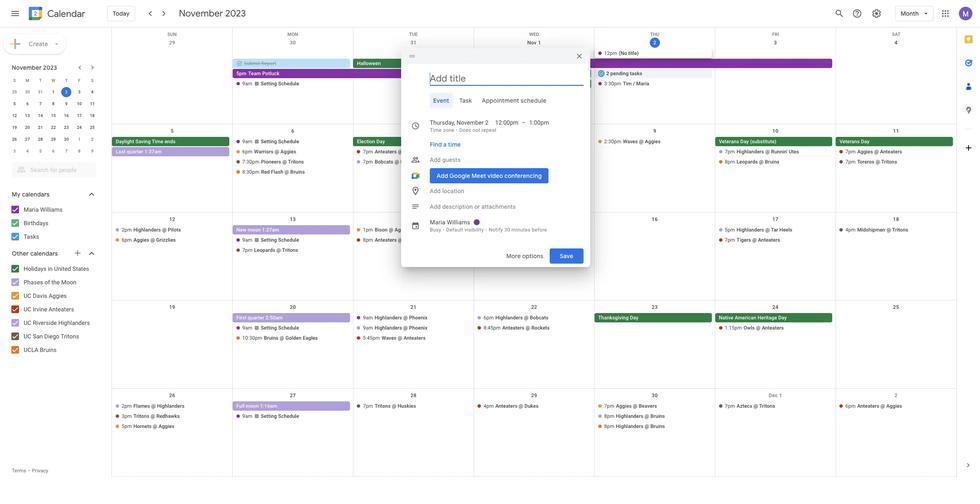 Task type: describe. For each thing, give the bounding box(es) containing it.
october 30 element
[[22, 87, 33, 97]]

time zone
[[430, 127, 455, 133]]

17 inside 17 element
[[77, 113, 82, 118]]

3pm
[[122, 413, 132, 419]]

Add title text field
[[430, 72, 584, 85]]

december 6 element
[[48, 146, 59, 156]]

1:37am
[[145, 149, 162, 155]]

quarter inside the daylight saving time ends last quarter 1:37am
[[127, 149, 143, 155]]

0 horizontal spatial heritage
[[543, 81, 563, 87]]

10 for sun
[[773, 128, 779, 134]]

not
[[473, 127, 481, 133]]

uc for uc davis aggies
[[24, 292, 31, 299]]

22 element
[[48, 123, 59, 133]]

notify
[[489, 227, 503, 233]]

m
[[26, 78, 29, 83]]

2 schedule from the top
[[278, 139, 299, 144]]

25 inside november 2023 grid
[[90, 125, 95, 130]]

8:45pm anteaters @ rockets
[[484, 325, 550, 331]]

daylight saving time ends last quarter 1:37am
[[116, 139, 176, 155]]

4pm for 4pm anteaters @ dukes
[[484, 403, 494, 409]]

12pm (no title)
[[605, 50, 639, 56]]

in
[[48, 265, 53, 272]]

3pm tritons @ redhawks
[[122, 413, 180, 419]]

10:30pm
[[242, 335, 262, 341]]

1 horizontal spatial maria
[[430, 219, 446, 226]]

repeat
[[482, 127, 497, 133]]

description
[[443, 203, 473, 210]]

2 s from the left
[[91, 78, 94, 83]]

create button
[[3, 34, 66, 54]]

potluck
[[262, 71, 280, 76]]

27 for 1
[[25, 137, 30, 142]]

to element
[[522, 118, 526, 127]]

moon for full
[[246, 403, 259, 409]]

1 vertical spatial williams
[[447, 219, 471, 226]]

7pm for 7pm tritons @ huskies
[[363, 403, 373, 409]]

uc for uc irvine anteaters
[[24, 306, 31, 313]]

aggies inside other calendars list
[[49, 292, 67, 299]]

daylight
[[116, 139, 134, 144]]

tritons for 7pm toreros @ tritons
[[882, 159, 898, 165]]

month button
[[896, 3, 934, 24]]

runnin'
[[772, 149, 788, 155]]

thanksgiving
[[599, 315, 629, 321]]

of inside button
[[499, 81, 504, 87]]

cell containing 1pm
[[353, 225, 474, 256]]

0 vertical spatial november 2023
[[179, 8, 246, 19]]

7pm sharks @ bruins
[[484, 227, 533, 233]]

setting schedule for 13
[[261, 237, 299, 243]]

7pm highlanders @ runnin' utes
[[725, 149, 800, 155]]

native american heritage day button
[[716, 313, 833, 323]]

1 vertical spatial 18
[[894, 216, 900, 222]]

31 for 1
[[38, 90, 43, 94]]

1 horizontal spatial 16
[[652, 216, 658, 222]]

uc irvine anteaters
[[24, 306, 74, 313]]

30 right the notify at the top of the page
[[505, 227, 511, 233]]

– for 12:00pm
[[522, 119, 526, 126]]

2 phoenix from the top
[[409, 325, 428, 331]]

7 for sun
[[412, 128, 415, 134]]

zone
[[443, 127, 455, 133]]

add guests button
[[427, 152, 584, 167]]

8:30pm
[[242, 169, 260, 175]]

toreros
[[858, 159, 875, 165]]

26 element
[[9, 134, 20, 145]]

0 vertical spatial 8
[[52, 101, 55, 106]]

30 down mon
[[290, 40, 296, 46]]

main drawer image
[[10, 8, 20, 19]]

december 1 element
[[74, 134, 84, 145]]

1 right dec
[[780, 393, 783, 399]]

2:30pm waves @ aggies
[[605, 139, 661, 144]]

1 horizontal spatial november
[[179, 8, 223, 19]]

13 element
[[22, 111, 33, 121]]

event
[[434, 97, 450, 104]]

uc riverside highlanders
[[24, 319, 90, 326]]

tritons for 7:30pm pioneers @ tritons
[[288, 159, 304, 165]]

14 inside row group
[[38, 113, 43, 118]]

row containing 3
[[8, 145, 99, 157]]

grizzlies
[[156, 237, 176, 243]]

red
[[261, 169, 270, 175]]

1 horizontal spatial 12
[[169, 216, 175, 222]]

leopards for leopards @ bruins
[[737, 159, 758, 165]]

28 for 1
[[38, 137, 43, 142]]

5pm team potluck
[[237, 71, 280, 76]]

sun
[[168, 32, 177, 37]]

visibility
[[465, 227, 484, 233]]

redhawks
[[157, 413, 180, 419]]

1 horizontal spatial maria williams
[[430, 219, 471, 226]]

1 schedule from the top
[[278, 81, 299, 87]]

row containing sun
[[112, 27, 957, 37]]

cell containing veterans day
[[836, 137, 957, 177]]

task button
[[456, 93, 476, 108]]

day up 1:15pm owls @ anteaters
[[779, 315, 787, 321]]

schedule for 27
[[278, 413, 299, 419]]

2 pending tasks
[[607, 71, 643, 76]]

1 horizontal spatial heritage
[[758, 315, 778, 321]]

a
[[444, 141, 447, 148]]

cell containing submit report
[[233, 49, 474, 89]]

hornets
[[134, 424, 152, 429]]

dec 1
[[769, 393, 783, 399]]

31 for nov 1
[[411, 40, 417, 46]]

rockets
[[532, 325, 550, 331]]

time
[[448, 141, 461, 148]]

tritons down flames
[[134, 413, 149, 419]]

6pm for 6pm highlanders @ bobcats
[[484, 315, 494, 321]]

1 8pm highlanders @ bruins from the top
[[605, 413, 666, 419]]

26 for 1
[[12, 137, 17, 142]]

calendar element
[[27, 5, 85, 24]]

last quarter 1:37am button
[[112, 147, 229, 156]]

17 inside grid
[[773, 216, 779, 222]]

2 vertical spatial 5
[[39, 149, 42, 153]]

aztecs
[[737, 403, 753, 409]]

thanksgiving day
[[599, 315, 639, 321]]

4pm for 4pm midshipmen @ tritons
[[846, 227, 856, 233]]

7pm for 7pm aztecs @ tritons
[[725, 403, 736, 409]]

0 horizontal spatial november
[[12, 64, 42, 71]]

1 setting schedule from the top
[[261, 81, 299, 87]]

calendar heading
[[46, 8, 85, 20]]

30 inside 'element'
[[64, 137, 69, 142]]

1 down '24' element
[[78, 137, 81, 142]]

team
[[248, 71, 261, 76]]

4pm anteaters @ dukes
[[484, 403, 539, 409]]

7pm for 7pm anteaters @ spartans
[[363, 149, 373, 155]]

mon
[[288, 32, 298, 37]]

add guests
[[430, 156, 461, 163]]

tritons for 7pm aztecs @ tritons
[[760, 403, 776, 409]]

27 for dec 1
[[290, 393, 296, 399]]

7pm for 7pm aggies @ beavers
[[605, 403, 615, 409]]

of inside other calendars list
[[45, 279, 50, 286]]

irvine
[[33, 306, 47, 313]]

5pm for 5pm team potluck
[[237, 71, 247, 76]]

privacy
[[32, 468, 48, 474]]

phases
[[24, 279, 43, 286]]

1 horizontal spatial tab list
[[958, 27, 981, 453]]

tab list containing event
[[408, 93, 584, 108]]

cell containing full moon 1:16am
[[233, 402, 354, 432]]

10 element
[[74, 99, 84, 109]]

12:00pm
[[496, 119, 519, 126]]

uc for uc san diego tritons
[[24, 333, 31, 340]]

cell containing seattle trip
[[474, 49, 837, 89]]

2 vertical spatial november
[[457, 119, 484, 126]]

9 for november 2023
[[65, 101, 68, 106]]

october 29 element
[[9, 87, 20, 97]]

12 element
[[9, 111, 20, 121]]

2pm for 2pm highlanders @ pilots
[[122, 227, 132, 233]]

tritons for uc san diego tritons
[[61, 333, 79, 340]]

7pm for 7pm highlanders @ runnin' utes
[[725, 149, 736, 155]]

0 horizontal spatial 4
[[26, 149, 29, 153]]

does
[[460, 127, 472, 133]]

add for add guests
[[430, 156, 441, 163]]

1 vertical spatial 22
[[532, 304, 538, 310]]

2 t from the left
[[65, 78, 68, 83]]

1 9am highlanders @ phoenix from the top
[[363, 315, 428, 321]]

add other calendars image
[[74, 249, 82, 257]]

find a time
[[430, 141, 461, 148]]

1 horizontal spatial 25
[[894, 304, 900, 310]]

trojans
[[404, 237, 421, 243]]

pending
[[611, 71, 629, 76]]

new moon 1:27am button
[[233, 225, 350, 234]]

1 vertical spatial 2023
[[43, 64, 57, 71]]

2, today element
[[61, 87, 71, 97]]

18 inside 18 element
[[90, 113, 95, 118]]

wed
[[530, 32, 539, 37]]

cell containing 7pm
[[595, 402, 716, 432]]

1 vertical spatial 24
[[773, 304, 779, 310]]

row group containing 29
[[8, 86, 99, 157]]

2pm flames @ highlanders
[[122, 403, 185, 409]]

thursday, november 2
[[430, 119, 489, 126]]

8:30pm red flash @ bruins
[[242, 169, 305, 175]]

2 pending tasks button
[[595, 69, 712, 78]]

sat
[[893, 32, 901, 37]]

attachments
[[482, 203, 516, 210]]

add description or attachments
[[430, 203, 516, 210]]

1 phoenix from the top
[[409, 315, 428, 321]]

calendars for my calendars
[[22, 191, 50, 198]]

cell containing 6pm
[[474, 313, 595, 344]]

new moon 1:27am
[[237, 227, 279, 233]]

27 element
[[22, 134, 33, 145]]

1 s from the left
[[13, 78, 16, 83]]

10:30pm bruins @ golden eagles
[[242, 335, 318, 341]]

1 setting from the top
[[261, 81, 277, 87]]

moon for new
[[248, 227, 261, 233]]

6pm for 6pm warriors @ aggies
[[242, 149, 253, 155]]

terms – privacy
[[12, 468, 48, 474]]

6pm for 6pm aggies @ grizzlies
[[122, 237, 132, 243]]

flames
[[134, 403, 150, 409]]

28 element
[[35, 134, 46, 145]]

0 vertical spatial time
[[430, 127, 442, 133]]

6pm anteaters @ aggies
[[846, 403, 903, 409]]

9 for sun
[[654, 128, 657, 134]]

0 vertical spatial bobcats
[[375, 159, 394, 165]]

uc for uc riverside highlanders
[[24, 319, 31, 326]]

Search for people text field
[[17, 162, 91, 177]]

other calendars list
[[2, 262, 105, 357]]

5 for november 2023
[[13, 101, 16, 106]]

cell containing veterans day (substitute)
[[716, 137, 837, 177]]

1 horizontal spatial 21
[[411, 304, 417, 310]]

30 down m
[[25, 90, 30, 94]]

1 horizontal spatial 14
[[411, 216, 417, 222]]

december 8 element
[[74, 146, 84, 156]]

29 inside october 29 element
[[12, 90, 17, 94]]

setting for 13
[[261, 237, 277, 243]]

first day of american indian heritage month
[[478, 81, 579, 87]]

appointment
[[482, 97, 520, 104]]

1 down w
[[52, 90, 55, 94]]

holidays
[[24, 265, 46, 272]]

waves for waves @ aggies
[[623, 139, 638, 144]]

29 element
[[48, 134, 59, 145]]

december 9 element
[[87, 146, 97, 156]]

time inside the daylight saving time ends last quarter 1:37am
[[152, 139, 163, 144]]

7pm for 7pm toreros @ tritons
[[846, 159, 856, 165]]

6 for sun
[[292, 128, 295, 134]]

midshipmen
[[858, 227, 886, 233]]

create
[[29, 40, 48, 48]]

1 horizontal spatial 8
[[78, 149, 81, 153]]

22 inside row group
[[51, 125, 56, 130]]

cell containing daylight saving time ends
[[112, 137, 233, 177]]

4 for 1
[[91, 90, 94, 94]]

28 for dec 1
[[411, 393, 417, 399]]

settings menu image
[[872, 8, 882, 19]]

veterans day (substitute)
[[720, 139, 777, 144]]

7pm aztecs @ tritons
[[725, 403, 776, 409]]

setting schedule for 20
[[261, 325, 299, 331]]

cell containing first quarter 2:50am
[[233, 313, 354, 344]]

schedule for 13
[[278, 237, 299, 243]]

3 for nov 1
[[775, 40, 778, 46]]

7pm anteaters @ spartans
[[363, 149, 425, 155]]



Task type: vqa. For each thing, say whether or not it's contained in the screenshot.
2nd "PM"
no



Task type: locate. For each thing, give the bounding box(es) containing it.
29
[[169, 40, 175, 46], [12, 90, 17, 94], [51, 137, 56, 142], [532, 393, 538, 399]]

seattle trip
[[478, 60, 504, 66]]

0 vertical spatial 21
[[38, 125, 43, 130]]

maria inside cell
[[637, 81, 650, 87]]

27 inside november 2023 grid
[[25, 137, 30, 142]]

notify 30 minutes before
[[489, 227, 547, 233]]

1 horizontal spatial 31
[[411, 40, 417, 46]]

1 horizontal spatial month
[[902, 10, 920, 17]]

tritons up 8:30pm red flash @ bruins
[[288, 159, 304, 165]]

6 inside december 6 element
[[52, 149, 55, 153]]

my
[[12, 191, 20, 198]]

12 up pilots
[[169, 216, 175, 222]]

calendars up in
[[30, 250, 58, 257]]

0 vertical spatial 14
[[38, 113, 43, 118]]

16 inside row group
[[64, 113, 69, 118]]

2 setting schedule from the top
[[261, 139, 299, 144]]

2 setting from the top
[[261, 139, 277, 144]]

american
[[505, 81, 527, 87], [735, 315, 757, 321]]

veterans inside veterans day button
[[840, 139, 860, 144]]

tritons down 7pm aggies @ anteaters
[[882, 159, 898, 165]]

the
[[51, 279, 60, 286]]

time down thursday, at the left top of the page
[[430, 127, 442, 133]]

day inside button
[[862, 139, 870, 144]]

schedule up the '6pm warriors @ aggies' at the top of page
[[278, 139, 299, 144]]

25 element
[[87, 123, 97, 133]]

veterans inside veterans day (substitute) "button"
[[720, 139, 740, 144]]

december 4 element
[[22, 146, 33, 156]]

s
[[13, 78, 16, 83], [91, 78, 94, 83]]

6pm inside cell
[[484, 315, 494, 321]]

29 inside '29' element
[[51, 137, 56, 142]]

18 element
[[87, 111, 97, 121]]

day for first day of american indian heritage month
[[489, 81, 498, 87]]

day for thanksgiving day
[[630, 315, 639, 321]]

2 vertical spatial 3
[[13, 149, 16, 153]]

17 element
[[74, 111, 84, 121]]

3 schedule from the top
[[278, 237, 299, 243]]

maria up busy
[[430, 219, 446, 226]]

eagles
[[303, 335, 318, 341]]

26 down 19 "element"
[[12, 137, 17, 142]]

submit
[[244, 60, 260, 66]]

day for veterans day
[[862, 139, 870, 144]]

0 vertical spatial 19
[[12, 125, 17, 130]]

1 horizontal spatial american
[[735, 315, 757, 321]]

1 vertical spatial –
[[27, 468, 31, 474]]

7pm aggies @ beavers
[[605, 403, 658, 409]]

– for terms
[[27, 468, 31, 474]]

row containing s
[[8, 74, 99, 86]]

0 vertical spatial 11
[[90, 101, 95, 106]]

2 horizontal spatial 9
[[654, 128, 657, 134]]

7 down 30 'element'
[[65, 149, 68, 153]]

tritons inside other calendars list
[[61, 333, 79, 340]]

7pm for 7pm aggies @ anteaters
[[846, 149, 856, 155]]

setting up the '6pm warriors @ aggies' at the top of page
[[261, 139, 277, 144]]

14 element
[[35, 111, 46, 121]]

29 left october 30 element
[[12, 90, 17, 94]]

8pm leopards @ bruins
[[725, 159, 780, 165]]

leopards
[[737, 159, 758, 165], [254, 247, 275, 253]]

2 uc from the top
[[24, 306, 31, 313]]

uc left san
[[24, 333, 31, 340]]

nov 1
[[528, 40, 541, 46]]

21 element
[[35, 123, 46, 133]]

26
[[12, 137, 17, 142], [169, 393, 175, 399]]

19 inside "element"
[[12, 125, 17, 130]]

1 horizontal spatial 11
[[894, 128, 900, 134]]

0 horizontal spatial 10
[[77, 101, 82, 106]]

highlanders
[[737, 149, 765, 155], [401, 159, 428, 165], [134, 227, 161, 233], [737, 227, 765, 233], [375, 315, 402, 321], [496, 315, 523, 321], [58, 319, 90, 326], [375, 325, 402, 331], [157, 403, 185, 409], [617, 413, 644, 419], [617, 424, 644, 429]]

1 horizontal spatial t
[[65, 78, 68, 83]]

1 horizontal spatial november 2023
[[179, 8, 246, 19]]

0 horizontal spatial bobcats
[[375, 159, 394, 165]]

11 for sun
[[894, 128, 900, 134]]

13 up 20 'element'
[[25, 113, 30, 118]]

19 element
[[9, 123, 20, 133]]

0 horizontal spatial veterans
[[720, 139, 740, 144]]

maria
[[637, 81, 650, 87], [24, 206, 39, 213], [430, 219, 446, 226]]

0 vertical spatial 13
[[25, 113, 30, 118]]

cell containing new moon 1:27am
[[233, 225, 354, 256]]

cell containing election day
[[353, 137, 474, 177]]

0 horizontal spatial 24
[[77, 125, 82, 130]]

1 vertical spatial bobcats
[[530, 315, 549, 321]]

add inside "dropdown button"
[[430, 156, 441, 163]]

24 down 17 element on the left of the page
[[77, 125, 82, 130]]

first up 10:30pm
[[237, 315, 247, 321]]

uc left davis
[[24, 292, 31, 299]]

0 horizontal spatial waves
[[382, 335, 397, 341]]

today button
[[107, 3, 135, 24]]

2 horizontal spatial 6
[[292, 128, 295, 134]]

grid containing 29
[[112, 27, 957, 477]]

location
[[443, 188, 465, 194]]

add down add location
[[430, 203, 441, 210]]

7pm for 7pm leopards @ tritons
[[242, 247, 253, 253]]

2 horizontal spatial 5
[[171, 128, 174, 134]]

1 horizontal spatial 2023
[[225, 8, 246, 19]]

of up appointment
[[499, 81, 504, 87]]

29 down sun
[[169, 40, 175, 46]]

december 7 element
[[61, 146, 71, 156]]

day for election day
[[377, 139, 385, 144]]

leopards down 7pm highlanders @ runnin' utes
[[737, 159, 758, 165]]

quarter left 2:50am
[[248, 315, 265, 321]]

american up appointment schedule button at the top of the page
[[505, 81, 527, 87]]

8pm anteaters @ trojans
[[363, 237, 421, 243]]

0 vertical spatial 16
[[64, 113, 69, 118]]

None search field
[[0, 159, 105, 177]]

1 vertical spatial 9am highlanders @ phoenix
[[363, 325, 428, 331]]

row group
[[8, 86, 99, 157]]

1 horizontal spatial 4pm
[[846, 227, 856, 233]]

7 up election day button on the left
[[412, 128, 415, 134]]

calendars for other calendars
[[30, 250, 58, 257]]

my calendars list
[[2, 203, 105, 243]]

bruins inside other calendars list
[[40, 347, 57, 353]]

1 horizontal spatial 20
[[290, 304, 296, 310]]

2 horizontal spatial maria
[[637, 81, 650, 87]]

heritage
[[543, 81, 563, 87], [758, 315, 778, 321]]

0 horizontal spatial 28
[[38, 137, 43, 142]]

1 vertical spatial 11
[[894, 128, 900, 134]]

22 up 6pm highlanders @ bobcats
[[532, 304, 538, 310]]

6 up the '6pm warriors @ aggies' at the top of page
[[292, 128, 295, 134]]

2 vertical spatial 4
[[26, 149, 29, 153]]

7pm tritons @ huskies
[[363, 403, 416, 409]]

election day
[[357, 139, 385, 144]]

0 vertical spatial 28
[[38, 137, 43, 142]]

11 element
[[87, 99, 97, 109]]

does not repeat
[[460, 127, 497, 133]]

american up owls
[[735, 315, 757, 321]]

tab list
[[958, 27, 981, 453], [408, 93, 584, 108]]

1 vertical spatial 19
[[169, 304, 175, 310]]

5 down october 29 element
[[13, 101, 16, 106]]

0 horizontal spatial 14
[[38, 113, 43, 118]]

golden
[[286, 335, 302, 341]]

maria williams up default
[[430, 219, 471, 226]]

5 inside grid
[[171, 128, 174, 134]]

default visibility
[[447, 227, 484, 233]]

0 horizontal spatial 26
[[12, 137, 17, 142]]

13 inside row group
[[25, 113, 30, 118]]

23 element
[[61, 123, 71, 133]]

5pm for 5pm highlanders @ tar heels
[[725, 227, 736, 233]]

1 vertical spatial 28
[[411, 393, 417, 399]]

9 down december 2 element
[[91, 149, 94, 153]]

4 setting from the top
[[261, 325, 277, 331]]

cell containing native american heritage day
[[716, 313, 837, 344]]

21 up 5:45pm waves @ anteaters
[[411, 304, 417, 310]]

minutes
[[512, 227, 531, 233]]

setting schedule for 27
[[261, 413, 299, 419]]

7:30pm
[[242, 159, 260, 165]]

cell containing 12pm
[[595, 49, 716, 89]]

8 up 15
[[52, 101, 55, 106]]

december 2 element
[[87, 134, 97, 145]]

0 vertical spatial 22
[[51, 125, 56, 130]]

24 up native american heritage day button
[[773, 304, 779, 310]]

1pm
[[363, 227, 373, 233]]

3 for 1
[[78, 90, 81, 94]]

30 up beavers
[[652, 393, 658, 399]]

0 horizontal spatial 25
[[90, 125, 95, 130]]

10 inside row group
[[77, 101, 82, 106]]

calendar
[[47, 8, 85, 20]]

tim
[[623, 81, 632, 87]]

tritons down new moon 1:27am button
[[282, 247, 298, 253]]

anteaters inside other calendars list
[[49, 306, 74, 313]]

phases of the moon
[[24, 279, 76, 286]]

6 for november 2023
[[26, 101, 29, 106]]

appointment schedule button
[[479, 93, 550, 108]]

–
[[522, 119, 526, 126], [27, 468, 31, 474]]

24 element
[[74, 123, 84, 133]]

12 up 19 "element"
[[12, 113, 17, 118]]

29 down '22' element
[[51, 137, 56, 142]]

0 vertical spatial of
[[499, 81, 504, 87]]

tritons right 'diego'
[[61, 333, 79, 340]]

1 t from the left
[[39, 78, 42, 83]]

27 down 20 'element'
[[25, 137, 30, 142]]

6pm for 6pm anteaters @ aggies
[[846, 403, 856, 409]]

6 down '29' element
[[52, 149, 55, 153]]

setting down potluck on the top
[[261, 81, 277, 87]]

0 vertical spatial waves
[[623, 139, 638, 144]]

18 up the 4pm midshipmen @ tritons
[[894, 216, 900, 222]]

21 down 14 element
[[38, 125, 43, 130]]

1 vertical spatial leopards
[[254, 247, 275, 253]]

setting for 20
[[261, 325, 277, 331]]

november 2023 grid
[[8, 74, 99, 157]]

4 setting schedule from the top
[[261, 325, 299, 331]]

0 horizontal spatial 20
[[25, 125, 30, 130]]

2 2pm from the top
[[122, 403, 132, 409]]

leopards for leopards @ tritons
[[254, 247, 275, 253]]

0 vertical spatial 12
[[12, 113, 17, 118]]

16 element
[[61, 111, 71, 121]]

maria inside my calendars list
[[24, 206, 39, 213]]

1 vertical spatial calendars
[[30, 250, 58, 257]]

21 inside 21 element
[[38, 125, 43, 130]]

election day button
[[353, 137, 471, 146]]

9 up 2:30pm waves @ aggies
[[654, 128, 657, 134]]

month inside popup button
[[902, 10, 920, 17]]

2 inside button
[[607, 71, 610, 76]]

tritons for 4pm midshipmen @ tritons
[[893, 227, 909, 233]]

(substitute)
[[751, 139, 777, 144]]

my calendars button
[[2, 188, 105, 201]]

t up 2 cell
[[65, 78, 68, 83]]

8
[[52, 101, 55, 106], [78, 149, 81, 153]]

10 for november 2023
[[77, 101, 82, 106]]

add
[[430, 156, 441, 163], [430, 188, 441, 194], [430, 203, 441, 210]]

1 right nov
[[538, 40, 541, 46]]

utes
[[789, 149, 800, 155]]

0 vertical spatial 24
[[77, 125, 82, 130]]

my calendars
[[12, 191, 50, 198]]

5
[[13, 101, 16, 106], [171, 128, 174, 134], [39, 149, 42, 153]]

or
[[475, 203, 480, 210]]

bobcats down 7pm anteaters @ spartans
[[375, 159, 394, 165]]

2:50am
[[266, 315, 283, 321]]

aggies
[[645, 139, 661, 144], [281, 149, 296, 155], [858, 149, 874, 155], [395, 227, 411, 233], [134, 237, 149, 243], [49, 292, 67, 299], [617, 403, 632, 409], [887, 403, 903, 409], [159, 424, 174, 429]]

12 inside row group
[[12, 113, 17, 118]]

1 vertical spatial 17
[[773, 216, 779, 222]]

7pm for 7pm tigers @ anteaters
[[725, 237, 736, 243]]

0 horizontal spatial time
[[152, 139, 163, 144]]

20 inside 'element'
[[25, 125, 30, 130]]

1 horizontal spatial 27
[[290, 393, 296, 399]]

grid
[[112, 27, 957, 477]]

bobcats up rockets
[[530, 315, 549, 321]]

find a time button
[[427, 137, 465, 152]]

0 vertical spatial 2pm
[[122, 227, 132, 233]]

3 inside "element"
[[13, 149, 16, 153]]

1 veterans from the left
[[720, 139, 740, 144]]

0 vertical spatial 2023
[[225, 8, 246, 19]]

0 vertical spatial 20
[[25, 125, 30, 130]]

28 inside 28 element
[[38, 137, 43, 142]]

14 up 21 element
[[38, 113, 43, 118]]

moon inside button
[[248, 227, 261, 233]]

american inside first day of american indian heritage month button
[[505, 81, 527, 87]]

7 inside row
[[65, 149, 68, 153]]

schedule for 20
[[278, 325, 299, 331]]

5 setting schedule from the top
[[261, 413, 299, 419]]

add down "find"
[[430, 156, 441, 163]]

26 up the "redhawks"
[[169, 393, 175, 399]]

1 horizontal spatial 3
[[78, 90, 81, 94]]

day for veterans day (substitute)
[[741, 139, 749, 144]]

1 add from the top
[[430, 156, 441, 163]]

1 horizontal spatial 5pm
[[237, 71, 247, 76]]

1 horizontal spatial leopards
[[737, 159, 758, 165]]

williams inside my calendars list
[[40, 206, 63, 213]]

1 vertical spatial 14
[[411, 216, 417, 222]]

26 inside november 2023 grid
[[12, 137, 17, 142]]

11 up veterans day button
[[894, 128, 900, 134]]

8 down december 1 element
[[78, 149, 81, 153]]

23 down 16 element
[[64, 125, 69, 130]]

first down seattle
[[478, 81, 488, 87]]

4 uc from the top
[[24, 333, 31, 340]]

t up october 31 element
[[39, 78, 42, 83]]

2 add from the top
[[430, 188, 441, 194]]

30 element
[[61, 134, 71, 145]]

month right the settings menu image
[[902, 10, 920, 17]]

1 vertical spatial november 2023
[[12, 64, 57, 71]]

31 inside october 31 element
[[38, 90, 43, 94]]

2pm for 2pm flames @ highlanders
[[122, 403, 132, 409]]

quarter
[[127, 149, 143, 155], [248, 315, 265, 321]]

cell
[[112, 49, 233, 89], [233, 49, 474, 89], [474, 49, 837, 89], [595, 49, 716, 89], [716, 49, 836, 89], [836, 49, 957, 89], [112, 137, 233, 177], [233, 137, 354, 177], [353, 137, 474, 177], [716, 137, 837, 177], [836, 137, 957, 177], [112, 225, 233, 256], [233, 225, 354, 256], [353, 225, 474, 256], [595, 225, 716, 256], [716, 225, 837, 256], [112, 313, 233, 344], [233, 313, 354, 344], [353, 313, 474, 344], [474, 313, 595, 344], [716, 313, 837, 344], [112, 402, 233, 432], [233, 402, 354, 432], [595, 402, 716, 432]]

2pm up '6pm aggies @ grizzlies'
[[122, 227, 132, 233]]

– left 1:00pm
[[522, 119, 526, 126]]

11 for november 2023
[[90, 101, 95, 106]]

5 for sun
[[171, 128, 174, 134]]

highlanders inside other calendars list
[[58, 319, 90, 326]]

0 vertical spatial moon
[[248, 227, 261, 233]]

19 inside grid
[[169, 304, 175, 310]]

29 up dukes
[[532, 393, 538, 399]]

2 veterans from the left
[[840, 139, 860, 144]]

s right f
[[91, 78, 94, 83]]

schedule
[[521, 97, 547, 104]]

3 down 26 element
[[13, 149, 16, 153]]

uc left 'riverside' at the left
[[24, 319, 31, 326]]

1 horizontal spatial time
[[430, 127, 442, 133]]

7pm leopards @ tritons
[[242, 247, 298, 253]]

22 down 15 element
[[51, 125, 56, 130]]

veterans for 7pm highlanders @ runnin' utes
[[720, 139, 740, 144]]

guests
[[443, 156, 461, 163]]

7pm for 7pm bobcats @ highlanders
[[363, 159, 373, 165]]

setting down 2:50am
[[261, 325, 277, 331]]

1 horizontal spatial williams
[[447, 219, 471, 226]]

add location
[[430, 188, 465, 194]]

1 horizontal spatial 24
[[773, 304, 779, 310]]

1 vertical spatial waves
[[382, 335, 397, 341]]

williams up default
[[447, 219, 471, 226]]

schedule down first quarter 2:50am button
[[278, 325, 299, 331]]

0 vertical spatial 31
[[411, 40, 417, 46]]

month right indian
[[564, 81, 579, 87]]

tritons for 7pm leopards @ tritons
[[282, 247, 298, 253]]

23 up thanksgiving day 'button'
[[652, 304, 658, 310]]

tue
[[410, 32, 418, 37]]

5 schedule from the top
[[278, 413, 299, 419]]

veterans for 7pm aggies @ anteaters
[[840, 139, 860, 144]]

maria williams
[[24, 206, 63, 213], [430, 219, 471, 226]]

2 cell
[[60, 86, 73, 98]]

2 vertical spatial 5pm
[[122, 424, 132, 429]]

1 horizontal spatial 5
[[39, 149, 42, 153]]

20
[[25, 125, 30, 130], [290, 304, 296, 310]]

4
[[895, 40, 898, 46], [91, 90, 94, 94], [26, 149, 29, 153]]

add for add description or attachments
[[430, 203, 441, 210]]

7 inside grid
[[412, 128, 415, 134]]

9 inside december 9 element
[[91, 149, 94, 153]]

veterans up 8pm leopards @ bruins
[[720, 139, 740, 144]]

tritons left huskies
[[375, 403, 391, 409]]

moon inside button
[[246, 403, 259, 409]]

1 horizontal spatial –
[[522, 119, 526, 126]]

24 inside november 2023 grid
[[77, 125, 82, 130]]

0 horizontal spatial 7
[[39, 101, 42, 106]]

waves for waves @ anteaters
[[382, 335, 397, 341]]

new
[[237, 227, 247, 233]]

17
[[77, 113, 82, 118], [773, 216, 779, 222]]

7:30pm pioneers @ tritons
[[242, 159, 304, 165]]

20 up first quarter 2:50am button
[[290, 304, 296, 310]]

1 vertical spatial 9
[[654, 128, 657, 134]]

5pm hornets @ aggies
[[122, 424, 174, 429]]

7 down october 31 element
[[39, 101, 42, 106]]

3 down fri
[[775, 40, 778, 46]]

riverside
[[33, 319, 57, 326]]

1 2pm from the top
[[122, 227, 132, 233]]

maria williams inside my calendars list
[[24, 206, 63, 213]]

calendars inside dropdown button
[[30, 250, 58, 257]]

heritage right indian
[[543, 81, 563, 87]]

maria right /
[[637, 81, 650, 87]]

11 up 18 element
[[90, 101, 95, 106]]

4 for nov 1
[[895, 40, 898, 46]]

w
[[52, 78, 55, 83]]

1 vertical spatial 21
[[411, 304, 417, 310]]

day inside "button"
[[741, 139, 749, 144]]

american inside native american heritage day button
[[735, 315, 757, 321]]

find
[[430, 141, 442, 148]]

1
[[538, 40, 541, 46], [52, 90, 55, 94], [78, 137, 81, 142], [780, 393, 783, 399]]

pioneers
[[261, 159, 281, 165]]

waves
[[623, 139, 638, 144], [382, 335, 397, 341]]

0 horizontal spatial 21
[[38, 125, 43, 130]]

1 uc from the top
[[24, 292, 31, 299]]

7pm for 7pm sharks @ bruins
[[484, 227, 494, 233]]

0 horizontal spatial 22
[[51, 125, 56, 130]]

3 add from the top
[[430, 203, 441, 210]]

phoenix
[[409, 315, 428, 321], [409, 325, 428, 331]]

tritons down dec
[[760, 403, 776, 409]]

1 vertical spatial 12
[[169, 216, 175, 222]]

0 vertical spatial november
[[179, 8, 223, 19]]

williams down my calendars dropdown button
[[40, 206, 63, 213]]

1 horizontal spatial 7
[[65, 149, 68, 153]]

1 vertical spatial maria williams
[[430, 219, 471, 226]]

day right election
[[377, 139, 385, 144]]

1 vertical spatial 27
[[290, 393, 296, 399]]

add for add location
[[430, 188, 441, 194]]

3 setting from the top
[[261, 237, 277, 243]]

pilots
[[168, 227, 181, 233]]

2 horizontal spatial 3
[[775, 40, 778, 46]]

day inside 'button'
[[630, 315, 639, 321]]

ucla bruins
[[24, 347, 57, 353]]

1 horizontal spatial 6
[[52, 149, 55, 153]]

1 vertical spatial 13
[[290, 216, 296, 222]]

1 horizontal spatial 26
[[169, 393, 175, 399]]

1 vertical spatial 10
[[773, 128, 779, 134]]

5pm for 5pm hornets @ aggies
[[122, 424, 132, 429]]

native american heritage day
[[720, 315, 787, 321]]

14 up trojans
[[411, 216, 417, 222]]

1 vertical spatial 20
[[290, 304, 296, 310]]

calendars inside dropdown button
[[22, 191, 50, 198]]

ends
[[165, 139, 176, 144]]

1:16am
[[260, 403, 277, 409]]

quarter inside button
[[248, 315, 265, 321]]

december 5 element
[[35, 146, 46, 156]]

t
[[39, 78, 42, 83], [65, 78, 68, 83]]

row
[[112, 27, 957, 37], [112, 36, 957, 124], [8, 74, 99, 86], [8, 86, 99, 98], [8, 98, 99, 110], [8, 110, 99, 122], [8, 122, 99, 134], [112, 124, 957, 212], [8, 134, 99, 145], [8, 145, 99, 157], [112, 212, 957, 301], [112, 301, 957, 389], [112, 389, 957, 477]]

7 for november 2023
[[39, 101, 42, 106]]

0 horizontal spatial williams
[[40, 206, 63, 213]]

full moon 1:16am button
[[233, 402, 350, 411]]

3 setting schedule from the top
[[261, 237, 299, 243]]

0 vertical spatial 9
[[65, 101, 68, 106]]

2 8pm highlanders @ bruins from the top
[[605, 424, 666, 429]]

1 vertical spatial 16
[[652, 216, 658, 222]]

5 setting from the top
[[261, 413, 277, 419]]

0 vertical spatial 27
[[25, 137, 30, 142]]

9 down 2, today element
[[65, 101, 68, 106]]

other calendars
[[12, 250, 58, 257]]

0 vertical spatial williams
[[40, 206, 63, 213]]

december 3 element
[[9, 146, 20, 156]]

cell containing 5pm
[[716, 225, 837, 256]]

day up appointment
[[489, 81, 498, 87]]

18 down 11 element at the top left
[[90, 113, 95, 118]]

28 down 21 element
[[38, 137, 43, 142]]

1 vertical spatial 8pm highlanders @ bruins
[[605, 424, 666, 429]]

of left the
[[45, 279, 50, 286]]

1 horizontal spatial bobcats
[[530, 315, 549, 321]]

veterans day button
[[836, 137, 954, 146]]

election
[[357, 139, 376, 144]]

heritage up 1:15pm owls @ anteaters
[[758, 315, 778, 321]]

maria williams up the birthdays
[[24, 206, 63, 213]]

beavers
[[639, 403, 658, 409]]

3 uc from the top
[[24, 319, 31, 326]]

month inside button
[[564, 81, 579, 87]]

15 element
[[48, 111, 59, 121]]

submit report
[[244, 60, 276, 66]]

setting for 27
[[261, 413, 277, 419]]

11 inside row group
[[90, 101, 95, 106]]

veterans up toreros on the right top of page
[[840, 139, 860, 144]]

spartans
[[404, 149, 425, 155]]

states
[[73, 265, 89, 272]]

day up 7pm aggies @ anteaters
[[862, 139, 870, 144]]

thanksgiving day button
[[595, 313, 712, 323]]

23 inside "23" element
[[64, 125, 69, 130]]

first for first quarter 2:50am
[[237, 315, 247, 321]]

2 vertical spatial 7
[[65, 149, 68, 153]]

0 horizontal spatial 18
[[90, 113, 95, 118]]

26 for dec 1
[[169, 393, 175, 399]]

setting schedule down potluck on the top
[[261, 81, 299, 87]]

0 horizontal spatial leopards
[[254, 247, 275, 253]]

setting schedule up the '6pm warriors @ aggies' at the top of page
[[261, 139, 299, 144]]

tasks
[[24, 233, 39, 240]]

4 schedule from the top
[[278, 325, 299, 331]]

17 down '10' element
[[77, 113, 82, 118]]

first for first day of american indian heritage month
[[478, 81, 488, 87]]

0 vertical spatial 8pm highlanders @ bruins
[[605, 413, 666, 419]]

october 31 element
[[35, 87, 46, 97]]

23 inside grid
[[652, 304, 658, 310]]

5pm highlanders @ tar heels
[[725, 227, 793, 233]]

7pm
[[363, 149, 373, 155], [725, 149, 736, 155], [846, 149, 856, 155], [363, 159, 373, 165], [846, 159, 856, 165], [484, 227, 494, 233], [725, 237, 736, 243], [242, 247, 253, 253], [363, 403, 373, 409], [605, 403, 615, 409], [725, 403, 736, 409]]

20 element
[[22, 123, 33, 133]]

0 vertical spatial first
[[478, 81, 488, 87]]

2 9am highlanders @ phoenix from the top
[[363, 325, 428, 331]]

4 down sat
[[895, 40, 898, 46]]

day right thanksgiving
[[630, 315, 639, 321]]

3:30pm
[[605, 81, 622, 87]]

2pm up the 3pm
[[122, 403, 132, 409]]



